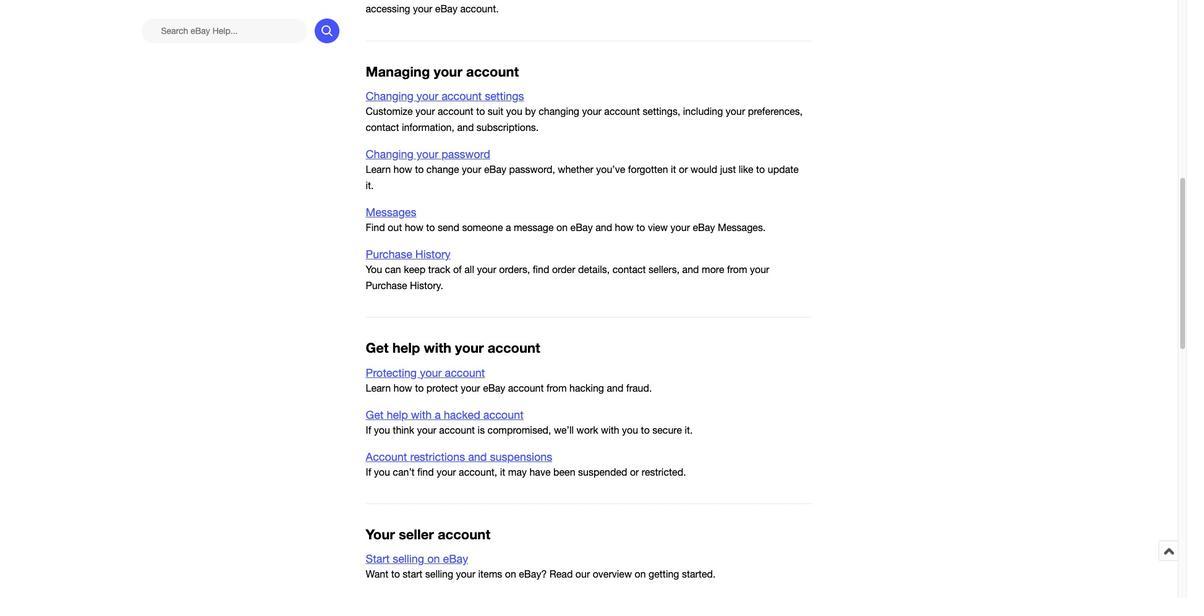 Task type: vqa. For each thing, say whether or not it's contained in the screenshot.
Get inside 'get help with a hacked account if you think your account is compromised, we'll work with you to secure it.'
yes



Task type: locate. For each thing, give the bounding box(es) containing it.
or left would
[[679, 164, 688, 175]]

ebay up details,
[[571, 222, 593, 233]]

0 horizontal spatial it
[[500, 467, 505, 478]]

ebay up is
[[483, 383, 505, 394]]

how down changing your password link
[[394, 164, 412, 175]]

contact
[[366, 122, 399, 133], [613, 264, 646, 275]]

you down account
[[374, 467, 390, 478]]

how inside the protecting your account learn how to protect your ebay account from hacking and fraud.
[[394, 383, 412, 394]]

1 vertical spatial it
[[500, 467, 505, 478]]

purchase up can
[[366, 248, 412, 261]]

you've
[[596, 164, 625, 175]]

password
[[442, 148, 490, 161]]

0 vertical spatial it.
[[366, 180, 374, 191]]

learn
[[366, 164, 391, 175], [366, 383, 391, 394]]

and left more
[[683, 264, 699, 275]]

it left may
[[500, 467, 505, 478]]

help
[[393, 340, 420, 356], [387, 409, 408, 422]]

changing up customize
[[366, 90, 414, 103]]

including
[[683, 106, 723, 117]]

information,
[[402, 122, 455, 133]]

0 horizontal spatial a
[[435, 409, 441, 422]]

account
[[466, 63, 519, 79], [442, 90, 482, 103], [438, 106, 474, 117], [604, 106, 640, 117], [488, 340, 540, 356], [445, 367, 485, 380], [508, 383, 544, 394], [484, 409, 524, 422], [439, 425, 475, 436], [438, 527, 491, 543]]

1 if from the top
[[366, 425, 371, 436]]

changing your account settings customize your account to suit you by changing your account settings, including your preferences, contact information, and subscriptions.
[[366, 90, 803, 133]]

or left 'restricted.'
[[630, 467, 639, 478]]

with up think
[[411, 409, 432, 422]]

contact left sellers,
[[613, 264, 646, 275]]

with for a
[[411, 409, 432, 422]]

start
[[403, 569, 423, 580]]

messages link
[[366, 206, 417, 219]]

selling up start
[[393, 553, 424, 566]]

and up password at left
[[457, 122, 474, 133]]

to down protecting your account link
[[415, 383, 424, 394]]

1 vertical spatial it.
[[685, 425, 693, 436]]

0 horizontal spatial find
[[418, 467, 434, 478]]

it
[[671, 164, 676, 175], [500, 467, 505, 478]]

to left view
[[637, 222, 645, 233]]

suspended
[[578, 467, 627, 478]]

to left start
[[391, 569, 400, 580]]

ebay inside the protecting your account learn how to protect your ebay account from hacking and fraud.
[[483, 383, 505, 394]]

2 vertical spatial with
[[601, 425, 619, 436]]

we'll
[[554, 425, 574, 436]]

to inside the start selling on ebay want to start selling your items on ebay? read our overview on getting started.
[[391, 569, 400, 580]]

and
[[457, 122, 474, 133], [596, 222, 612, 233], [683, 264, 699, 275], [607, 383, 624, 394], [468, 451, 487, 464]]

1 vertical spatial or
[[630, 467, 639, 478]]

how right the 'out'
[[405, 222, 424, 233]]

0 horizontal spatial or
[[630, 467, 639, 478]]

1 vertical spatial from
[[547, 383, 567, 394]]

a
[[506, 222, 511, 233], [435, 409, 441, 422]]

1 vertical spatial if
[[366, 467, 371, 478]]

get inside get help with a hacked account if you think your account is compromised, we'll work with you to secure it.
[[366, 409, 384, 422]]

purchase history link
[[366, 248, 451, 261]]

1 vertical spatial with
[[411, 409, 432, 422]]

your inside get help with a hacked account if you think your account is compromised, we'll work with you to secure it.
[[417, 425, 437, 436]]

items
[[478, 569, 502, 580]]

1 learn from the top
[[366, 164, 391, 175]]

change
[[427, 164, 459, 175]]

protecting your account learn how to protect your ebay account from hacking and fraud.
[[366, 367, 652, 394]]

to left secure
[[641, 425, 650, 436]]

with
[[424, 340, 451, 356], [411, 409, 432, 422], [601, 425, 619, 436]]

0 vertical spatial purchase
[[366, 248, 412, 261]]

find
[[533, 264, 549, 275], [418, 467, 434, 478]]

you left by
[[506, 106, 523, 117]]

a left "hacked"
[[435, 409, 441, 422]]

protecting your account link
[[366, 367, 485, 380]]

1 vertical spatial changing
[[366, 148, 414, 161]]

and inside 'purchase history you can keep track of all your orders, find order details, contact sellers, and more from your purchase history.'
[[683, 264, 699, 275]]

it. right secure
[[685, 425, 693, 436]]

find down restrictions
[[418, 467, 434, 478]]

from left hacking
[[547, 383, 567, 394]]

if down account
[[366, 467, 371, 478]]

your
[[434, 63, 463, 79], [417, 90, 439, 103], [416, 106, 435, 117], [582, 106, 602, 117], [726, 106, 745, 117], [417, 148, 439, 161], [462, 164, 481, 175], [671, 222, 690, 233], [477, 264, 496, 275], [750, 264, 770, 275], [455, 340, 484, 356], [420, 367, 442, 380], [461, 383, 480, 394], [417, 425, 437, 436], [437, 467, 456, 478], [456, 569, 476, 580]]

changing inside changing your password learn how to change your ebay password, whether you've forgotten it or would just like to update it.
[[366, 148, 414, 161]]

from right more
[[727, 264, 747, 275]]

or
[[679, 164, 688, 175], [630, 467, 639, 478]]

learn up messages link
[[366, 164, 391, 175]]

is
[[478, 425, 485, 436]]

ebay inside changing your password learn how to change your ebay password, whether you've forgotten it or would just like to update it.
[[484, 164, 507, 175]]

0 vertical spatial get
[[366, 340, 389, 356]]

find left the order
[[533, 264, 549, 275]]

learn for protecting
[[366, 383, 391, 394]]

how down protecting
[[394, 383, 412, 394]]

0 horizontal spatial it.
[[366, 180, 374, 191]]

1 vertical spatial help
[[387, 409, 408, 422]]

ebay left messages.
[[693, 222, 715, 233]]

secure
[[653, 425, 682, 436]]

1 horizontal spatial contact
[[613, 264, 646, 275]]

1 vertical spatial purchase
[[366, 280, 407, 291]]

order
[[552, 264, 575, 275]]

changing for account
[[366, 90, 414, 103]]

0 vertical spatial it
[[671, 164, 676, 175]]

and left fraud.
[[607, 383, 624, 394]]

changing inside changing your account settings customize your account to suit you by changing your account settings, including your preferences, contact information, and subscriptions.
[[366, 90, 414, 103]]

1 vertical spatial get
[[366, 409, 384, 422]]

think
[[393, 425, 414, 436]]

0 vertical spatial if
[[366, 425, 371, 436]]

changing
[[366, 90, 414, 103], [366, 148, 414, 161]]

you inside changing your account settings customize your account to suit you by changing your account settings, including your preferences, contact information, and subscriptions.
[[506, 106, 523, 117]]

a left the message
[[506, 222, 511, 233]]

changing for password
[[366, 148, 414, 161]]

hacked
[[444, 409, 480, 422]]

0 vertical spatial contact
[[366, 122, 399, 133]]

message
[[514, 222, 554, 233]]

from inside the protecting your account learn how to protect your ebay account from hacking and fraud.
[[547, 383, 567, 394]]

1 horizontal spatial it
[[671, 164, 676, 175]]

help up think
[[387, 409, 408, 422]]

a inside get help with a hacked account if you think your account is compromised, we'll work with you to secure it.
[[435, 409, 441, 422]]

it. up messages link
[[366, 180, 374, 191]]

managing
[[366, 63, 430, 79]]

ebay
[[484, 164, 507, 175], [571, 222, 593, 233], [693, 222, 715, 233], [483, 383, 505, 394], [443, 553, 468, 566]]

get
[[366, 340, 389, 356], [366, 409, 384, 422]]

you
[[506, 106, 523, 117], [374, 425, 390, 436], [622, 425, 638, 436], [374, 467, 390, 478]]

suit
[[488, 106, 504, 117]]

on inside messages find out how to send someone a message on ebay and how to view your ebay messages.
[[557, 222, 568, 233]]

or inside the "account restrictions and suspensions if you can't find your account, it may have been suspended or restricted."
[[630, 467, 639, 478]]

0 horizontal spatial contact
[[366, 122, 399, 133]]

1 horizontal spatial from
[[727, 264, 747, 275]]

0 vertical spatial or
[[679, 164, 688, 175]]

help inside get help with a hacked account if you think your account is compromised, we'll work with you to secure it.
[[387, 409, 408, 422]]

help for get help with your account
[[393, 340, 420, 356]]

on right the message
[[557, 222, 568, 233]]

1 changing from the top
[[366, 90, 414, 103]]

account restrictions and suspensions if you can't find your account, it may have been suspended or restricted.
[[366, 451, 686, 478]]

how left view
[[615, 222, 634, 233]]

learn inside the protecting your account learn how to protect your ebay account from hacking and fraud.
[[366, 383, 391, 394]]

you
[[366, 264, 382, 275]]

0 horizontal spatial from
[[547, 383, 567, 394]]

0 vertical spatial learn
[[366, 164, 391, 175]]

more
[[702, 264, 725, 275]]

get up account
[[366, 409, 384, 422]]

it right forgotten
[[671, 164, 676, 175]]

compromised,
[[488, 425, 551, 436]]

you left secure
[[622, 425, 638, 436]]

0 vertical spatial with
[[424, 340, 451, 356]]

changing
[[539, 106, 580, 117]]

ebay down password at left
[[484, 164, 507, 175]]

selling right start
[[425, 569, 453, 580]]

1 horizontal spatial a
[[506, 222, 511, 233]]

how
[[394, 164, 412, 175], [405, 222, 424, 233], [615, 222, 634, 233], [394, 383, 412, 394]]

learn down protecting
[[366, 383, 391, 394]]

purchase down can
[[366, 280, 407, 291]]

suspensions
[[490, 451, 552, 464]]

account
[[366, 451, 407, 464]]

0 vertical spatial find
[[533, 264, 549, 275]]

2 if from the top
[[366, 467, 371, 478]]

on left getting
[[635, 569, 646, 580]]

ebay inside the start selling on ebay want to start selling your items on ebay? read our overview on getting started.
[[443, 553, 468, 566]]

1 vertical spatial find
[[418, 467, 434, 478]]

with right work on the bottom
[[601, 425, 619, 436]]

0 vertical spatial changing
[[366, 90, 414, 103]]

by
[[525, 106, 536, 117]]

1 horizontal spatial or
[[679, 164, 688, 175]]

0 vertical spatial from
[[727, 264, 747, 275]]

purchase
[[366, 248, 412, 261], [366, 280, 407, 291]]

1 vertical spatial a
[[435, 409, 441, 422]]

1 purchase from the top
[[366, 248, 412, 261]]

ebay down your seller account
[[443, 553, 468, 566]]

help up protecting
[[393, 340, 420, 356]]

getting
[[649, 569, 679, 580]]

account up get help with a hacked account if you think your account is compromised, we'll work with you to secure it.
[[508, 383, 544, 394]]

it.
[[366, 180, 374, 191], [685, 425, 693, 436]]

if
[[366, 425, 371, 436], [366, 467, 371, 478]]

0 horizontal spatial selling
[[393, 553, 424, 566]]

all
[[465, 264, 474, 275]]

if inside the "account restrictions and suspensions if you can't find your account, it may have been suspended or restricted."
[[366, 467, 371, 478]]

0 vertical spatial help
[[393, 340, 420, 356]]

1 vertical spatial contact
[[613, 264, 646, 275]]

0 vertical spatial a
[[506, 222, 511, 233]]

help for get help with a hacked account if you think your account is compromised, we'll work with you to secure it.
[[387, 409, 408, 422]]

if up account
[[366, 425, 371, 436]]

have
[[530, 467, 551, 478]]

2 learn from the top
[[366, 383, 391, 394]]

account,
[[459, 467, 497, 478]]

1 get from the top
[[366, 340, 389, 356]]

to
[[476, 106, 485, 117], [415, 164, 424, 175], [756, 164, 765, 175], [426, 222, 435, 233], [637, 222, 645, 233], [415, 383, 424, 394], [641, 425, 650, 436], [391, 569, 400, 580]]

2 get from the top
[[366, 409, 384, 422]]

get up protecting
[[366, 340, 389, 356]]

with up protecting your account link
[[424, 340, 451, 356]]

your inside the "account restrictions and suspensions if you can't find your account, it may have been suspended or restricted."
[[437, 467, 456, 478]]

and up details,
[[596, 222, 612, 233]]

1 horizontal spatial find
[[533, 264, 549, 275]]

contact down customize
[[366, 122, 399, 133]]

changing down customize
[[366, 148, 414, 161]]

on
[[557, 222, 568, 233], [427, 553, 440, 566], [505, 569, 516, 580], [635, 569, 646, 580]]

just
[[720, 164, 736, 175]]

out
[[388, 222, 402, 233]]

1 horizontal spatial selling
[[425, 569, 453, 580]]

to left suit
[[476, 106, 485, 117]]

ebay?
[[519, 569, 547, 580]]

restricted.
[[642, 467, 686, 478]]

2 changing from the top
[[366, 148, 414, 161]]

1 horizontal spatial it.
[[685, 425, 693, 436]]

on right items
[[505, 569, 516, 580]]

1 vertical spatial learn
[[366, 383, 391, 394]]

learn inside changing your password learn how to change your ebay password, whether you've forgotten it or would just like to update it.
[[366, 164, 391, 175]]

your inside the start selling on ebay want to start selling your items on ebay? read our overview on getting started.
[[456, 569, 476, 580]]

been
[[554, 467, 576, 478]]

get for get help with your account
[[366, 340, 389, 356]]

read
[[550, 569, 573, 580]]

and up account, in the left of the page
[[468, 451, 487, 464]]



Task type: describe. For each thing, give the bounding box(es) containing it.
can't
[[393, 467, 415, 478]]

find inside the "account restrictions and suspensions if you can't find your account, it may have been suspended or restricted."
[[418, 467, 434, 478]]

or inside changing your password learn how to change your ebay password, whether you've forgotten it or would just like to update it.
[[679, 164, 688, 175]]

forgotten
[[628, 164, 668, 175]]

messages
[[366, 206, 417, 219]]

1 vertical spatial selling
[[425, 569, 453, 580]]

can
[[385, 264, 401, 275]]

view
[[648, 222, 668, 233]]

and inside messages find out how to send someone a message on ebay and how to view your ebay messages.
[[596, 222, 612, 233]]

from inside 'purchase history you can keep track of all your orders, find order details, contact sellers, and more from your purchase history.'
[[727, 264, 747, 275]]

messages.
[[718, 222, 766, 233]]

customize
[[366, 106, 413, 117]]

to inside get help with a hacked account if you think your account is compromised, we'll work with you to secure it.
[[641, 425, 650, 436]]

and inside the "account restrictions and suspensions if you can't find your account, it may have been suspended or restricted."
[[468, 451, 487, 464]]

protecting
[[366, 367, 417, 380]]

send
[[438, 222, 459, 233]]

settings
[[485, 90, 524, 103]]

if inside get help with a hacked account if you think your account is compromised, we'll work with you to secure it.
[[366, 425, 371, 436]]

start selling on ebay link
[[366, 553, 468, 566]]

to down changing your password link
[[415, 164, 424, 175]]

purchase history you can keep track of all your orders, find order details, contact sellers, and more from your purchase history.
[[366, 248, 770, 291]]

details,
[[578, 264, 610, 275]]

account down "hacked"
[[439, 425, 475, 436]]

overview
[[593, 569, 632, 580]]

may
[[508, 467, 527, 478]]

find
[[366, 222, 385, 233]]

protect
[[427, 383, 458, 394]]

you inside the "account restrictions and suspensions if you can't find your account, it may have been suspended or restricted."
[[374, 467, 390, 478]]

preferences,
[[748, 106, 803, 117]]

changing your account settings link
[[366, 90, 524, 103]]

orders,
[[499, 264, 530, 275]]

it. inside get help with a hacked account if you think your account is compromised, we'll work with you to secure it.
[[685, 425, 693, 436]]

it inside changing your password learn how to change your ebay password, whether you've forgotten it or would just like to update it.
[[671, 164, 676, 175]]

account down 'changing your account settings' link
[[438, 106, 474, 117]]

started.
[[682, 569, 716, 580]]

a inside messages find out how to send someone a message on ebay and how to view your ebay messages.
[[506, 222, 511, 233]]

changing your password learn how to change your ebay password, whether you've forgotten it or would just like to update it.
[[366, 148, 799, 191]]

and inside changing your account settings customize your account to suit you by changing your account settings, including your preferences, contact information, and subscriptions.
[[457, 122, 474, 133]]

find inside 'purchase history you can keep track of all your orders, find order details, contact sellers, and more from your purchase history.'
[[533, 264, 549, 275]]

get help with your account
[[366, 340, 540, 356]]

Search eBay Help... text field
[[141, 19, 307, 43]]

sellers,
[[649, 264, 680, 275]]

2 purchase from the top
[[366, 280, 407, 291]]

account up protect
[[445, 367, 485, 380]]

your
[[366, 527, 395, 543]]

restrictions
[[410, 451, 465, 464]]

how inside changing your password learn how to change your ebay password, whether you've forgotten it or would just like to update it.
[[394, 164, 412, 175]]

you left think
[[374, 425, 390, 436]]

want
[[366, 569, 389, 580]]

account up items
[[438, 527, 491, 543]]

0 vertical spatial selling
[[393, 553, 424, 566]]

password,
[[509, 164, 555, 175]]

to inside the protecting your account learn how to protect your ebay account from hacking and fraud.
[[415, 383, 424, 394]]

work
[[577, 425, 598, 436]]

account down managing your account
[[442, 90, 482, 103]]

to left send
[[426, 222, 435, 233]]

learn for changing
[[366, 164, 391, 175]]

to inside changing your account settings customize your account to suit you by changing your account settings, including your preferences, contact information, and subscriptions.
[[476, 106, 485, 117]]

it inside the "account restrictions and suspensions if you can't find your account, it may have been suspended or restricted."
[[500, 467, 505, 478]]

whether
[[558, 164, 594, 175]]

account up the protecting your account learn how to protect your ebay account from hacking and fraud.
[[488, 340, 540, 356]]

start
[[366, 553, 390, 566]]

contact inside changing your account settings customize your account to suit you by changing your account settings, including your preferences, contact information, and subscriptions.
[[366, 122, 399, 133]]

get for get help with a hacked account if you think your account is compromised, we'll work with you to secure it.
[[366, 409, 384, 422]]

our
[[576, 569, 590, 580]]

changing your password link
[[366, 148, 490, 161]]

someone
[[462, 222, 503, 233]]

account left settings,
[[604, 106, 640, 117]]

history.
[[410, 280, 443, 291]]

settings,
[[643, 106, 681, 117]]

update
[[768, 164, 799, 175]]

it. inside changing your password learn how to change your ebay password, whether you've forgotten it or would just like to update it.
[[366, 180, 374, 191]]

history
[[416, 248, 451, 261]]

and inside the protecting your account learn how to protect your ebay account from hacking and fraud.
[[607, 383, 624, 394]]

on down your seller account
[[427, 553, 440, 566]]

seller
[[399, 527, 434, 543]]

with for your
[[424, 340, 451, 356]]

messages find out how to send someone a message on ebay and how to view your ebay messages.
[[366, 206, 766, 233]]

managing your account
[[366, 63, 519, 79]]

account up settings
[[466, 63, 519, 79]]

subscriptions.
[[477, 122, 539, 133]]

would
[[691, 164, 718, 175]]

start selling on ebay want to start selling your items on ebay? read our overview on getting started.
[[366, 553, 719, 580]]

get help with a hacked account link
[[366, 409, 524, 422]]

to right like
[[756, 164, 765, 175]]

contact inside 'purchase history you can keep track of all your orders, find order details, contact sellers, and more from your purchase history.'
[[613, 264, 646, 275]]

hacking
[[570, 383, 604, 394]]

account restrictions and suspensions link
[[366, 451, 552, 464]]

account up compromised,
[[484, 409, 524, 422]]

your seller account
[[366, 527, 491, 543]]

of
[[453, 264, 462, 275]]

your inside messages find out how to send someone a message on ebay and how to view your ebay messages.
[[671, 222, 690, 233]]

keep
[[404, 264, 426, 275]]

fraud.
[[626, 383, 652, 394]]

like
[[739, 164, 754, 175]]

get help with a hacked account if you think your account is compromised, we'll work with you to secure it.
[[366, 409, 696, 436]]

track
[[428, 264, 451, 275]]



